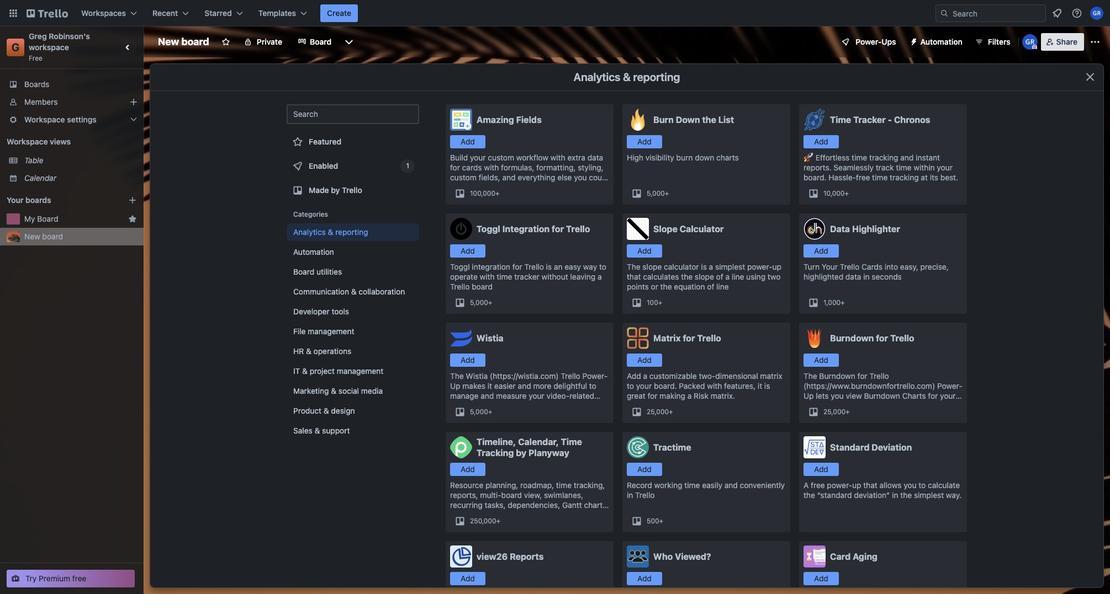 Task type: locate. For each thing, give the bounding box(es) containing it.
made by trello
[[309, 186, 362, 195]]

1 horizontal spatial power-
[[937, 382, 963, 391]]

in down the record
[[627, 491, 633, 500]]

0 vertical spatial burndown
[[830, 334, 874, 344]]

view26 reports
[[477, 552, 544, 562]]

2 vertical spatial free
[[72, 574, 86, 584]]

1 vertical spatial management
[[337, 367, 383, 376]]

add inside add a customizable two-dimensional matrix to your board. packed with features, it is great for making a risk matrix.
[[627, 372, 641, 381]]

of left using
[[716, 272, 723, 282]]

toggl up operate
[[450, 262, 470, 272]]

resource
[[450, 481, 484, 490]]

deviation"
[[854, 491, 890, 500]]

hr & operations
[[293, 347, 351, 356]]

add button down card
[[804, 573, 839, 586]]

board left customize views image
[[310, 37, 332, 46]]

tracking,
[[574, 481, 605, 490]]

in inside turn your trello cards into easy, precise, highlighted data in seconds
[[863, 272, 870, 282]]

0 horizontal spatial slope
[[643, 262, 662, 272]]

boards
[[25, 196, 51, 205]]

automation down search image
[[920, 37, 963, 46]]

1 horizontal spatial analytics & reporting
[[574, 71, 680, 83]]

tracking left at
[[890, 173, 919, 182]]

that up points
[[627, 272, 641, 282]]

1 horizontal spatial that
[[863, 481, 878, 490]]

and inside 🚀 effortless time tracking and instant reports. seamlessly track time within your board. hassle-free time tracking at its best.
[[900, 153, 914, 162]]

simplest down calculator
[[715, 262, 745, 272]]

1 vertical spatial custom
[[450, 173, 477, 182]]

with up fields,
[[484, 163, 499, 172]]

time up swimlanes,
[[556, 481, 572, 490]]

by right the made
[[331, 186, 340, 195]]

time inside "toggl integration for trello is an easy way to operate with time tracker without leaving a trello board"
[[497, 272, 512, 282]]

greg robinson (gregrobinson96) image
[[1090, 7, 1104, 20], [1022, 34, 1038, 50]]

1 vertical spatial reporting
[[335, 228, 368, 237]]

1 horizontal spatial time
[[830, 115, 851, 125]]

1 horizontal spatial 25,000 +
[[824, 408, 850, 416]]

slope
[[653, 224, 678, 234]]

that inside a free power-up that allows you to calculate the "standard deviation" in the simplest way.
[[863, 481, 878, 490]]

& inside "link"
[[315, 426, 320, 436]]

workspace
[[24, 115, 65, 124], [7, 137, 48, 146]]

0 vertical spatial new board
[[158, 36, 209, 47]]

you inside build your custom workflow with extra data for cards with formulas, formatting, styling, custom fields, and everything else you could need.
[[574, 173, 587, 182]]

free inside 🚀 effortless time tracking and instant reports. seamlessly track time within your board. hassle-free time tracking at its best.
[[856, 173, 870, 182]]

that up deviation"
[[863, 481, 878, 490]]

time inside resource planning, roadmap, time tracking, reports, multi-board view, swimlanes, recurring tasks, dependencies, gantt chart, google calendar
[[556, 481, 572, 490]]

2 vertical spatial 5,000 +
[[470, 408, 492, 416]]

leaving
[[570, 272, 596, 282]]

customizable
[[649, 372, 697, 381]]

+ for toggl integration for trello
[[488, 299, 492, 307]]

250,000 +
[[470, 518, 500, 526]]

your
[[7, 196, 23, 205], [822, 262, 838, 272]]

made by trello link
[[287, 180, 419, 202]]

members
[[24, 97, 58, 107]]

0 vertical spatial slope
[[643, 262, 662, 272]]

time left tracker
[[830, 115, 851, 125]]

add button for data highlighter
[[804, 245, 839, 258]]

new board down my board
[[24, 232, 63, 241]]

+ down or
[[658, 299, 662, 307]]

board for board utilities
[[293, 267, 314, 277]]

add button for matrix for trello
[[627, 354, 662, 367]]

and
[[900, 153, 914, 162], [502, 173, 516, 182], [725, 481, 738, 490]]

1 horizontal spatial custom
[[488, 153, 514, 162]]

who
[[653, 552, 673, 562]]

management up operations
[[308, 327, 354, 336]]

1 vertical spatial 5,000
[[470, 299, 488, 307]]

your up "scrum"
[[940, 392, 956, 401]]

is inside "toggl integration for trello is an easy way to operate with time tracker without leaving a trello board"
[[546, 262, 552, 272]]

1 vertical spatial board
[[37, 214, 58, 224]]

back to home image
[[27, 4, 68, 22]]

screenshots
[[870, 421, 915, 431]]

1 horizontal spatial the
[[804, 372, 817, 381]]

add button for tractime
[[627, 463, 662, 477]]

the
[[702, 115, 716, 125], [681, 272, 693, 282], [660, 282, 672, 292], [913, 402, 925, 411], [804, 491, 815, 500], [900, 491, 912, 500]]

1 25,000 + from the left
[[647, 408, 673, 416]]

enabled
[[309, 161, 338, 171]]

add button up high
[[627, 135, 662, 149]]

0 horizontal spatial toggl
[[450, 262, 470, 272]]

0 horizontal spatial line
[[716, 282, 729, 292]]

1 horizontal spatial board.
[[804, 173, 827, 182]]

developer tools
[[293, 307, 349, 316]]

time
[[830, 115, 851, 125], [561, 437, 582, 447]]

5,000 +
[[647, 189, 669, 198], [470, 299, 492, 307], [470, 408, 492, 416]]

to inside add a customizable two-dimensional matrix to your board. packed with features, it is great for making a risk matrix.
[[627, 382, 634, 391]]

new inside new board link
[[24, 232, 40, 241]]

for inside "toggl integration for trello is an easy way to operate with time tracker without leaving a trello board"
[[512, 262, 522, 272]]

0 horizontal spatial new
[[24, 232, 40, 241]]

1 vertical spatial time
[[561, 437, 582, 447]]

formulas,
[[501, 163, 534, 172]]

reports,
[[450, 491, 478, 500]]

power- inside a free power-up that allows you to calculate the "standard deviation" in the simplest way.
[[827, 481, 852, 490]]

1 vertical spatial burndown
[[819, 372, 855, 381]]

risk
[[694, 392, 709, 401]]

power- up using
[[747, 262, 772, 272]]

1 vertical spatial 5,000 +
[[470, 299, 492, 307]]

add button down 'who'
[[627, 573, 662, 586]]

workspace for workspace settings
[[24, 115, 65, 124]]

25,000 down making
[[647, 408, 669, 416]]

seamlessly
[[834, 163, 874, 172]]

time up planyway
[[561, 437, 582, 447]]

+ up timeline,
[[488, 408, 492, 416]]

data inside build your custom workflow with extra data for cards with formulas, formatting, styling, custom fields, and everything else you could need.
[[588, 153, 603, 162]]

tracking up track
[[869, 153, 898, 162]]

free right a
[[811, 481, 825, 490]]

marketing
[[293, 387, 329, 396]]

search image
[[940, 9, 949, 18]]

+ down the hassle-
[[845, 189, 849, 198]]

settings
[[67, 115, 97, 124]]

your left boards
[[7, 196, 23, 205]]

Board name text field
[[152, 33, 215, 51]]

with down two-
[[707, 382, 722, 391]]

& for it & project management link
[[302, 367, 308, 376]]

0 horizontal spatial to
[[599, 262, 606, 272]]

5,000 + for burn
[[647, 189, 669, 198]]

25,000 + down making
[[647, 408, 673, 416]]

the burndown for trello (https://www.burndownfortrello.com) power- up lets you view burndown charts for your sprint. this is compatible with the scrum for trello (http://scrumfortrello.com/) task estimates system.   screenshots
[[804, 372, 963, 431]]

1 horizontal spatial analytics
[[574, 71, 620, 83]]

is inside the slope calculator is a simplest power-up that calculates the slope of a line using two points or the equation of line
[[701, 262, 707, 272]]

down
[[676, 115, 700, 125]]

making
[[660, 392, 685, 401]]

you down styling,
[[574, 173, 587, 182]]

0 vertical spatial your
[[7, 196, 23, 205]]

1 horizontal spatial of
[[716, 272, 723, 282]]

0 vertical spatial management
[[308, 327, 354, 336]]

0 vertical spatial power-
[[747, 262, 772, 272]]

easily
[[702, 481, 722, 490]]

time inside record working time easily and conveniently in trello
[[684, 481, 700, 490]]

0 horizontal spatial power-
[[856, 37, 882, 46]]

board inside text field
[[181, 36, 209, 47]]

add button down the slope
[[627, 245, 662, 258]]

5,000 down operate
[[470, 299, 488, 307]]

& for hr & operations link
[[306, 347, 311, 356]]

in inside record working time easily and conveniently in trello
[[627, 491, 633, 500]]

1
[[406, 162, 409, 170]]

+ for matrix for trello
[[669, 408, 673, 416]]

0 horizontal spatial you
[[574, 173, 587, 182]]

swimlanes,
[[544, 491, 583, 500]]

toggl integration for trello
[[477, 224, 590, 234]]

add button for burndown for trello
[[804, 354, 839, 367]]

by down calendar,
[[516, 448, 526, 458]]

a
[[709, 262, 713, 272], [598, 272, 602, 282], [725, 272, 730, 282], [643, 372, 647, 381], [688, 392, 692, 401]]

show menu image
[[1090, 36, 1101, 47]]

burndown up the lets
[[819, 372, 855, 381]]

add for tractime
[[637, 465, 652, 474]]

add button for burn down the list
[[627, 135, 662, 149]]

25,000 for burndown for trello
[[824, 408, 846, 416]]

board for board
[[310, 37, 332, 46]]

0 vertical spatial you
[[574, 173, 587, 182]]

5,000 + up timeline,
[[470, 408, 492, 416]]

line left using
[[732, 272, 744, 282]]

up
[[804, 392, 814, 401]]

0 horizontal spatial custom
[[450, 173, 477, 182]]

2 25,000 + from the left
[[824, 408, 850, 416]]

0 vertical spatial 5,000 +
[[647, 189, 669, 198]]

2 vertical spatial and
[[725, 481, 738, 490]]

5,000 down visibility
[[647, 189, 665, 198]]

2 vertical spatial to
[[919, 481, 926, 490]]

1 horizontal spatial power-
[[827, 481, 852, 490]]

1 horizontal spatial reporting
[[633, 71, 680, 83]]

the for slope
[[627, 262, 641, 272]]

this member is an admin of this board. image
[[1032, 45, 1037, 50]]

ups
[[882, 37, 896, 46]]

free down seamlessly
[[856, 173, 870, 182]]

workspace up table
[[7, 137, 48, 146]]

2 horizontal spatial free
[[856, 173, 870, 182]]

time
[[852, 153, 867, 162], [896, 163, 912, 172], [872, 173, 888, 182], [497, 272, 512, 282], [556, 481, 572, 490], [684, 481, 700, 490]]

and for time tracker - chronos
[[900, 153, 914, 162]]

5,000 + down operate
[[470, 299, 492, 307]]

1 horizontal spatial in
[[863, 272, 870, 282]]

1 25,000 from the left
[[647, 408, 669, 416]]

power- up "scrum"
[[937, 382, 963, 391]]

recent button
[[146, 4, 196, 22]]

the down charts
[[913, 402, 925, 411]]

card aging
[[830, 552, 878, 562]]

2 vertical spatial 5,000
[[470, 408, 488, 416]]

for
[[450, 163, 460, 172], [552, 224, 564, 234], [512, 262, 522, 272], [683, 334, 695, 344], [876, 334, 888, 344], [858, 372, 867, 381], [648, 392, 657, 401], [928, 392, 938, 401], [952, 402, 962, 411]]

add button for wistia
[[450, 354, 485, 367]]

burndown down 1,000 +
[[830, 334, 874, 344]]

reporting up automation link
[[335, 228, 368, 237]]

add button for amazing fields
[[450, 135, 485, 149]]

+ for burn down the list
[[665, 189, 669, 198]]

5,000 for burn
[[647, 189, 665, 198]]

of right equation
[[707, 282, 714, 292]]

up up deviation"
[[852, 481, 861, 490]]

your inside add a customizable two-dimensional matrix to your board. packed with features, it is great for making a risk matrix.
[[636, 382, 652, 391]]

25,000 + up the "estimates"
[[824, 408, 850, 416]]

workspace inside dropdown button
[[24, 115, 65, 124]]

power- up ""standard"
[[827, 481, 852, 490]]

sprint.
[[804, 402, 827, 411]]

board. inside 🚀 effortless time tracking and instant reports. seamlessly track time within your board. hassle-free time tracking at its best.
[[804, 173, 827, 182]]

your boards with 2 items element
[[7, 194, 112, 207]]

1 vertical spatial board.
[[654, 382, 677, 391]]

0 horizontal spatial greg robinson (gregrobinson96) image
[[1022, 34, 1038, 50]]

data up styling,
[[588, 153, 603, 162]]

board left utilities
[[293, 267, 314, 277]]

burndown up compatible
[[864, 392, 900, 401]]

new down recent dropdown button
[[158, 36, 179, 47]]

2 25,000 from the left
[[824, 408, 846, 416]]

and down formulas,
[[502, 173, 516, 182]]

custom up formulas,
[[488, 153, 514, 162]]

new down my
[[24, 232, 40, 241]]

is right it
[[764, 382, 770, 391]]

add button up effortless
[[804, 135, 839, 149]]

within
[[914, 163, 935, 172]]

1 horizontal spatial 25,000
[[824, 408, 846, 416]]

share
[[1056, 37, 1078, 46]]

add button up the lets
[[804, 354, 839, 367]]

0 vertical spatial data
[[588, 153, 603, 162]]

1 vertical spatial you
[[831, 392, 844, 401]]

0 horizontal spatial your
[[7, 196, 23, 205]]

record working time easily and conveniently in trello
[[627, 481, 785, 500]]

& for the analytics & reporting link
[[328, 228, 333, 237]]

time left easily
[[684, 481, 700, 490]]

add for timeline, calendar, time tracking by planyway
[[461, 465, 475, 474]]

and up within
[[900, 153, 914, 162]]

1 vertical spatial analytics & reporting
[[293, 228, 368, 237]]

with inside the burndown for trello (https://www.burndownfortrello.com) power- up lets you view burndown charts for your sprint. this is compatible with the scrum for trello (http://scrumfortrello.com/) task estimates system.   screenshots
[[896, 402, 911, 411]]

free inside a free power-up that allows you to calculate the "standard deviation" in the simplest way.
[[811, 481, 825, 490]]

best.
[[940, 173, 958, 182]]

1 vertical spatial that
[[863, 481, 878, 490]]

5,000 + down visibility
[[647, 189, 669, 198]]

you inside the burndown for trello (https://www.burndownfortrello.com) power- up lets you view burndown charts for your sprint. this is compatible with the scrum for trello (http://scrumfortrello.com/) task estimates system.   screenshots
[[831, 392, 844, 401]]

board
[[310, 37, 332, 46], [37, 214, 58, 224], [293, 267, 314, 277]]

0 vertical spatial the
[[627, 262, 641, 272]]

add button down wistia
[[450, 354, 485, 367]]

0 vertical spatial custom
[[488, 153, 514, 162]]

free right "premium"
[[72, 574, 86, 584]]

calendar link
[[24, 173, 137, 184]]

automation inside button
[[920, 37, 963, 46]]

1 horizontal spatial new board
[[158, 36, 209, 47]]

add for matrix for trello
[[637, 356, 652, 365]]

1 vertical spatial automation
[[293, 247, 334, 257]]

effortless
[[816, 153, 850, 162]]

management inside file management link
[[308, 327, 354, 336]]

0 vertical spatial board
[[310, 37, 332, 46]]

0 horizontal spatial free
[[72, 574, 86, 584]]

2 horizontal spatial in
[[892, 491, 898, 500]]

is down view
[[846, 402, 852, 411]]

you up the this at right bottom
[[831, 392, 844, 401]]

the down the calculates in the right top of the page
[[660, 282, 672, 292]]

board utilities link
[[287, 263, 419, 281]]

else
[[557, 173, 572, 182]]

dimensional
[[715, 372, 758, 381]]

"standard
[[817, 491, 852, 500]]

1,000
[[824, 299, 841, 307]]

tracker
[[853, 115, 886, 125]]

with down the integration
[[480, 272, 495, 282]]

planning,
[[486, 481, 518, 490]]

5,000 + for toggl
[[470, 299, 492, 307]]

0 horizontal spatial simplest
[[715, 262, 745, 272]]

time down track
[[872, 173, 888, 182]]

visibility
[[646, 153, 674, 162]]

your inside build your custom workflow with extra data for cards with formulas, formatting, styling, custom fields, and everything else you could need.
[[470, 153, 486, 162]]

-
[[888, 115, 892, 125]]

2 horizontal spatial to
[[919, 481, 926, 490]]

to inside a free power-up that allows you to calculate the "standard deviation" in the simplest way.
[[919, 481, 926, 490]]

is inside the burndown for trello (https://www.burndownfortrello.com) power- up lets you view burndown charts for your sprint. this is compatible with the scrum for trello (http://scrumfortrello.com/) task estimates system.   screenshots
[[846, 402, 852, 411]]

to up great
[[627, 382, 634, 391]]

1 horizontal spatial your
[[822, 262, 838, 272]]

trello inside turn your trello cards into easy, precise, highlighted data in seconds
[[840, 262, 860, 272]]

your up best.
[[937, 163, 953, 172]]

toggl for toggl integration for trello is an easy way to operate with time tracker without leaving a trello board
[[450, 262, 470, 272]]

0 vertical spatial up
[[772, 262, 782, 272]]

board down operate
[[472, 282, 493, 292]]

burn
[[653, 115, 674, 125]]

starred button
[[198, 4, 249, 22]]

simplest inside the slope calculator is a simplest power-up that calculates the slope of a line using two points or the equation of line
[[715, 262, 745, 272]]

100 +
[[647, 299, 662, 307]]

your up great
[[636, 382, 652, 391]]

+ for data highlighter
[[841, 299, 845, 307]]

1 horizontal spatial and
[[725, 481, 738, 490]]

0 horizontal spatial automation
[[293, 247, 334, 257]]

1 horizontal spatial new
[[158, 36, 179, 47]]

communication
[[293, 287, 349, 297]]

0 vertical spatial that
[[627, 272, 641, 282]]

analytics
[[574, 71, 620, 83], [293, 228, 326, 237]]

conveniently
[[740, 481, 785, 490]]

1 horizontal spatial to
[[627, 382, 634, 391]]

private
[[257, 37, 282, 46]]

power- inside button
[[856, 37, 882, 46]]

your up the "highlighted"
[[822, 262, 838, 272]]

0 vertical spatial simplest
[[715, 262, 745, 272]]

free
[[29, 54, 43, 62]]

toggl down 100,000 +
[[477, 224, 500, 234]]

+
[[495, 189, 500, 198], [665, 189, 669, 198], [845, 189, 849, 198], [488, 299, 492, 307], [658, 299, 662, 307], [841, 299, 845, 307], [488, 408, 492, 416], [669, 408, 673, 416], [846, 408, 850, 416], [496, 518, 500, 526], [659, 518, 663, 526]]

social
[[338, 387, 359, 396]]

1 horizontal spatial up
[[852, 481, 861, 490]]

0 horizontal spatial the
[[627, 262, 641, 272]]

your up cards in the top of the page
[[470, 153, 486, 162]]

1 vertical spatial up
[[852, 481, 861, 490]]

0 vertical spatial to
[[599, 262, 606, 272]]

board left star or unstar board image
[[181, 36, 209, 47]]

+ up wistia
[[488, 299, 492, 307]]

add for who viewed?
[[637, 574, 652, 584]]

up inside a free power-up that allows you to calculate the "standard deviation" in the simplest way.
[[852, 481, 861, 490]]

+ for time tracker - chronos
[[845, 189, 849, 198]]

communication & collaboration link
[[287, 283, 419, 301]]

+ for slope calculator
[[658, 299, 662, 307]]

add button for who viewed?
[[627, 573, 662, 586]]

new board
[[158, 36, 209, 47], [24, 232, 63, 241]]

the inside the burndown for trello (https://www.burndownfortrello.com) power- up lets you view burndown charts for your sprint. this is compatible with the scrum for trello (http://scrumfortrello.com/) task estimates system.   screenshots
[[804, 372, 817, 381]]

0 horizontal spatial 25,000
[[647, 408, 669, 416]]

the inside the slope calculator is a simplest power-up that calculates the slope of a line using two points or the equation of line
[[627, 262, 641, 272]]

1 vertical spatial power-
[[827, 481, 852, 490]]

by
[[331, 186, 340, 195], [516, 448, 526, 458]]

+ down making
[[669, 408, 673, 416]]

with down charts
[[896, 402, 911, 411]]

1 horizontal spatial simplest
[[914, 491, 944, 500]]

custom
[[488, 153, 514, 162], [450, 173, 477, 182]]

0 vertical spatial toggl
[[477, 224, 500, 234]]

1 horizontal spatial free
[[811, 481, 825, 490]]

🚀
[[804, 153, 814, 162]]

the up points
[[627, 262, 641, 272]]

to left calculate
[[919, 481, 926, 490]]

add for toggl integration for trello
[[461, 246, 475, 256]]

+ right the this at right bottom
[[846, 408, 850, 416]]

add button up turn
[[804, 245, 839, 258]]

1 vertical spatial new
[[24, 232, 40, 241]]

and inside record working time easily and conveniently in trello
[[725, 481, 738, 490]]

up inside the slope calculator is a simplest power-up that calculates the slope of a line using two points or the equation of line
[[772, 262, 782, 272]]

0 vertical spatial board.
[[804, 173, 827, 182]]

0 horizontal spatial analytics & reporting
[[293, 228, 368, 237]]

greg robinson (gregrobinson96) image right open information menu icon
[[1090, 7, 1104, 20]]

free
[[856, 173, 870, 182], [811, 481, 825, 490], [72, 574, 86, 584]]

add for time tracker - chronos
[[814, 137, 828, 146]]

0 vertical spatial new
[[158, 36, 179, 47]]

2 horizontal spatial and
[[900, 153, 914, 162]]

0 vertical spatial automation
[[920, 37, 963, 46]]

1 vertical spatial free
[[811, 481, 825, 490]]

utilities
[[316, 267, 342, 277]]

add button for toggl integration for trello
[[450, 245, 485, 258]]

workspace down the members
[[24, 115, 65, 124]]

1 vertical spatial and
[[502, 173, 516, 182]]

1 vertical spatial slope
[[695, 272, 714, 282]]

create button
[[320, 4, 358, 22]]

+ down tasks,
[[496, 518, 500, 526]]

with inside "toggl integration for trello is an easy way to operate with time tracker without leaving a trello board"
[[480, 272, 495, 282]]

add button for card aging
[[804, 573, 839, 586]]

custom up need.
[[450, 173, 477, 182]]

tracker
[[514, 272, 540, 282]]

0 vertical spatial and
[[900, 153, 914, 162]]

1 horizontal spatial automation
[[920, 37, 963, 46]]

packed
[[679, 382, 705, 391]]

1 vertical spatial of
[[707, 282, 714, 292]]

1 horizontal spatial line
[[732, 272, 744, 282]]

add button up operate
[[450, 245, 485, 258]]

for inside build your custom workflow with extra data for cards with formulas, formatting, styling, custom fields, and everything else you could need.
[[450, 163, 460, 172]]

high
[[627, 153, 643, 162]]

management down hr & operations link
[[337, 367, 383, 376]]

templates button
[[252, 4, 314, 22]]

board. down reports.
[[804, 173, 827, 182]]

line right equation
[[716, 282, 729, 292]]

simplest down calculate
[[914, 491, 944, 500]]

and for tractime
[[725, 481, 738, 490]]

toggl inside "toggl integration for trello is an easy way to operate with time tracker without leaving a trello board"
[[450, 262, 470, 272]]

automation up board utilities in the left of the page
[[293, 247, 334, 257]]

greg robinson (gregrobinson96) image right filters
[[1022, 34, 1038, 50]]



Task type: describe. For each thing, give the bounding box(es) containing it.
0 vertical spatial tracking
[[869, 153, 898, 162]]

10,000
[[824, 189, 845, 198]]

boards
[[24, 80, 49, 89]]

tools
[[332, 307, 349, 316]]

a inside "toggl integration for trello is an easy way to operate with time tracker without leaving a trello board"
[[598, 272, 602, 282]]

product
[[293, 407, 321, 416]]

the left list
[[702, 115, 716, 125]]

your inside turn your trello cards into easy, precise, highlighted data in seconds
[[822, 262, 838, 272]]

integration
[[502, 224, 550, 234]]

the for burndown
[[804, 372, 817, 381]]

everything
[[518, 173, 555, 182]]

25,000 + for burndown for trello
[[824, 408, 850, 416]]

+ for timeline, calendar, time tracking by planyway
[[496, 518, 500, 526]]

could
[[589, 173, 609, 182]]

equation
[[674, 282, 705, 292]]

this
[[829, 402, 844, 411]]

100
[[647, 299, 658, 307]]

try premium free
[[25, 574, 86, 584]]

automation link
[[287, 244, 419, 261]]

burn down the list
[[653, 115, 734, 125]]

project
[[310, 367, 335, 376]]

+ for burndown for trello
[[846, 408, 850, 416]]

lets
[[816, 392, 829, 401]]

primary element
[[0, 0, 1110, 27]]

calendar
[[478, 511, 509, 520]]

product & design link
[[287, 403, 419, 420]]

0 vertical spatial reporting
[[633, 71, 680, 83]]

file management link
[[287, 323, 419, 341]]

to inside "toggl integration for trello is an easy way to operate with time tracker without leaving a trello board"
[[599, 262, 606, 272]]

data inside turn your trello cards into easy, precise, highlighted data in seconds
[[846, 272, 861, 282]]

add for card aging
[[814, 574, 828, 584]]

it & project management
[[293, 367, 383, 376]]

1 horizontal spatial slope
[[695, 272, 714, 282]]

create
[[327, 8, 351, 18]]

customize views image
[[344, 36, 355, 47]]

my board
[[24, 214, 58, 224]]

burndown for trello
[[830, 334, 914, 344]]

g link
[[7, 39, 24, 56]]

collaboration
[[359, 287, 405, 297]]

add board image
[[128, 196, 137, 205]]

matrix
[[760, 372, 782, 381]]

0 vertical spatial analytics
[[574, 71, 620, 83]]

a
[[804, 481, 809, 490]]

25,000 for matrix for trello
[[647, 408, 669, 416]]

add for data highlighter
[[814, 246, 828, 256]]

featured
[[309, 137, 341, 146]]

timeline,
[[477, 437, 516, 447]]

5,000 for toggl
[[470, 299, 488, 307]]

new board link
[[24, 231, 137, 242]]

premium
[[39, 574, 70, 584]]

starred icon image
[[128, 215, 137, 224]]

is inside add a customizable two-dimensional matrix to your board. packed with features, it is great for making a risk matrix.
[[764, 382, 770, 391]]

sm image
[[905, 33, 920, 49]]

0 horizontal spatial analytics
[[293, 228, 326, 237]]

reports.
[[804, 163, 832, 172]]

slope calculator
[[653, 224, 724, 234]]

google
[[450, 511, 476, 520]]

calculate
[[928, 481, 960, 490]]

file management
[[293, 327, 354, 336]]

+ for wistia
[[488, 408, 492, 416]]

500
[[647, 518, 659, 526]]

roadmap,
[[520, 481, 554, 490]]

free inside button
[[72, 574, 86, 584]]

standard deviation
[[830, 443, 912, 453]]

wistia
[[477, 334, 503, 344]]

its
[[930, 173, 938, 182]]

developer
[[293, 307, 330, 316]]

add button for view26 reports
[[450, 573, 485, 586]]

board. inside add a customizable two-dimensional matrix to your board. packed with features, it is great for making a risk matrix.
[[654, 382, 677, 391]]

marketing & social media
[[293, 387, 383, 396]]

workspace for workspace views
[[7, 137, 48, 146]]

reports
[[510, 552, 544, 562]]

cards
[[862, 262, 883, 272]]

sales & support link
[[287, 423, 419, 440]]

media
[[361, 387, 383, 396]]

add for wistia
[[461, 356, 475, 365]]

time up seamlessly
[[852, 153, 867, 162]]

add button for timeline, calendar, time tracking by planyway
[[450, 463, 485, 477]]

the up equation
[[681, 272, 693, 282]]

data
[[830, 224, 850, 234]]

view,
[[524, 491, 542, 500]]

Search text field
[[287, 104, 419, 124]]

+ for tractime
[[659, 518, 663, 526]]

burn
[[676, 153, 693, 162]]

power-ups button
[[834, 33, 903, 51]]

Search field
[[949, 5, 1046, 22]]

add for burndown for trello
[[814, 356, 828, 365]]

add for view26 reports
[[461, 574, 475, 584]]

0 vertical spatial by
[[331, 186, 340, 195]]

aging
[[853, 552, 878, 562]]

power- inside the burndown for trello (https://www.burndownfortrello.com) power- up lets you view burndown charts for your sprint. this is compatible with the scrum for trello (http://scrumfortrello.com/) task estimates system.   screenshots
[[937, 382, 963, 391]]

time inside timeline, calendar, time tracking by planyway
[[561, 437, 582, 447]]

the down "allows"
[[900, 491, 912, 500]]

board inside resource planning, roadmap, time tracking, reports, multi-board view, swimlanes, recurring tasks, dependencies, gantt chart, google calendar
[[501, 491, 522, 500]]

+ for amazing fields
[[495, 189, 500, 198]]

matrix
[[653, 334, 681, 344]]

way.
[[946, 491, 962, 500]]

tracking
[[477, 448, 514, 458]]

in inside a free power-up that allows you to calculate the "standard deviation" in the simplest way.
[[892, 491, 898, 500]]

robinson's
[[49, 31, 90, 41]]

a down the packed
[[688, 392, 692, 401]]

seconds
[[872, 272, 902, 282]]

tasks,
[[485, 501, 506, 510]]

your inside the burndown for trello (https://www.burndownfortrello.com) power- up lets you view burndown charts for your sprint. this is compatible with the scrum for trello (http://scrumfortrello.com/) task estimates system.   screenshots
[[940, 392, 956, 401]]

add button for slope calculator
[[627, 245, 662, 258]]

0 horizontal spatial reporting
[[335, 228, 368, 237]]

add button for standard deviation
[[804, 463, 839, 477]]

boards link
[[0, 76, 144, 93]]

calendar
[[24, 173, 56, 183]]

time tracker - chronos
[[830, 115, 930, 125]]

trello inside record working time easily and conveniently in trello
[[635, 491, 655, 500]]

way
[[583, 262, 597, 272]]

easy
[[565, 262, 581, 272]]

your inside 🚀 effortless time tracking and instant reports. seamlessly track time within your board. hassle-free time tracking at its best.
[[937, 163, 953, 172]]

add for amazing fields
[[461, 137, 475, 146]]

two
[[768, 272, 781, 282]]

(http://scrumfortrello.com/)
[[825, 411, 922, 421]]

1 vertical spatial line
[[716, 282, 729, 292]]

a up great
[[643, 372, 647, 381]]

product & design
[[293, 407, 355, 416]]

1 vertical spatial tracking
[[890, 173, 919, 182]]

workspace settings
[[24, 115, 97, 124]]

2 vertical spatial burndown
[[864, 392, 900, 401]]

views
[[50, 137, 71, 146]]

matrix for trello
[[653, 334, 721, 344]]

board inside "toggl integration for trello is an easy way to operate with time tracker without leaving a trello board"
[[472, 282, 493, 292]]

& for product & design link
[[324, 407, 329, 416]]

open information menu image
[[1072, 8, 1083, 19]]

& for communication & collaboration link
[[351, 287, 357, 297]]

management inside it & project management link
[[337, 367, 383, 376]]

0 notifications image
[[1051, 7, 1064, 20]]

highlighter
[[852, 224, 900, 234]]

1 vertical spatial new board
[[24, 232, 63, 241]]

add button for time tracker - chronos
[[804, 135, 839, 149]]

time right track
[[896, 163, 912, 172]]

0 vertical spatial line
[[732, 272, 744, 282]]

& for marketing & social media link
[[331, 387, 336, 396]]

resource planning, roadmap, time tracking, reports, multi-board view, swimlanes, recurring tasks, dependencies, gantt chart, google calendar
[[450, 481, 605, 520]]

easy,
[[900, 262, 918, 272]]

deviation
[[872, 443, 912, 453]]

a left using
[[725, 272, 730, 282]]

0 vertical spatial time
[[830, 115, 851, 125]]

power- inside the slope calculator is a simplest power-up that calculates the slope of a line using two points or the equation of line
[[747, 262, 772, 272]]

operate
[[450, 272, 478, 282]]

estimates
[[804, 421, 838, 431]]

for inside add a customizable two-dimensional matrix to your board. packed with features, it is great for making a risk matrix.
[[648, 392, 657, 401]]

add for slope calculator
[[637, 246, 652, 256]]

workspace
[[29, 43, 69, 52]]

working
[[654, 481, 682, 490]]

with up formatting,
[[550, 153, 565, 162]]

new inside board name text field
[[158, 36, 179, 47]]

and inside build your custom workflow with extra data for cards with formulas, formatting, styling, custom fields, and everything else you could need.
[[502, 173, 516, 182]]

add for burn down the list
[[637, 137, 652, 146]]

by inside timeline, calendar, time tracking by planyway
[[516, 448, 526, 458]]

board down my board
[[42, 232, 63, 241]]

power-ups
[[856, 37, 896, 46]]

star or unstar board image
[[221, 38, 230, 46]]

0 vertical spatial of
[[716, 272, 723, 282]]

10,000 +
[[824, 189, 849, 198]]

simplest inside a free power-up that allows you to calculate the "standard deviation" in the simplest way.
[[914, 491, 944, 500]]

with inside add a customizable two-dimensional matrix to your board. packed with features, it is great for making a risk matrix.
[[707, 382, 722, 391]]

a right calculator in the right of the page
[[709, 262, 713, 272]]

new board inside board name text field
[[158, 36, 209, 47]]

build your custom workflow with extra data for cards with formulas, formatting, styling, custom fields, and everything else you could need.
[[450, 153, 609, 192]]

25,000 + for matrix for trello
[[647, 408, 673, 416]]

at
[[921, 173, 928, 182]]

turn
[[804, 262, 820, 272]]

workspace navigation collapse icon image
[[120, 40, 136, 55]]

add for standard deviation
[[814, 465, 828, 474]]

it & project management link
[[287, 363, 419, 381]]

1 horizontal spatial greg robinson (gregrobinson96) image
[[1090, 7, 1104, 20]]

cards
[[462, 163, 482, 172]]

the inside the burndown for trello (https://www.burndownfortrello.com) power- up lets you view burndown charts for your sprint. this is compatible with the scrum for trello (http://scrumfortrello.com/) task estimates system.   screenshots
[[913, 402, 925, 411]]

& for the sales & support "link"
[[315, 426, 320, 436]]

that inside the slope calculator is a simplest power-up that calculates the slope of a line using two points or the equation of line
[[627, 272, 641, 282]]

private button
[[237, 33, 289, 51]]

0 horizontal spatial of
[[707, 282, 714, 292]]

you inside a free power-up that allows you to calculate the "standard deviation" in the simplest way.
[[904, 481, 917, 490]]

🚀 effortless time tracking and instant reports. seamlessly track time within your board. hassle-free time tracking at its best.
[[804, 153, 958, 182]]

the down a
[[804, 491, 815, 500]]

an
[[554, 262, 563, 272]]

points
[[627, 282, 649, 292]]

instant
[[916, 153, 940, 162]]

add a customizable two-dimensional matrix to your board. packed with features, it is great for making a risk matrix.
[[627, 372, 782, 401]]

filters button
[[971, 33, 1014, 51]]

toggl for toggl integration for trello
[[477, 224, 500, 234]]

a free power-up that allows you to calculate the "standard deviation" in the simplest way.
[[804, 481, 962, 500]]



Task type: vqa. For each thing, say whether or not it's contained in the screenshot.
RECENT dropdown button
yes



